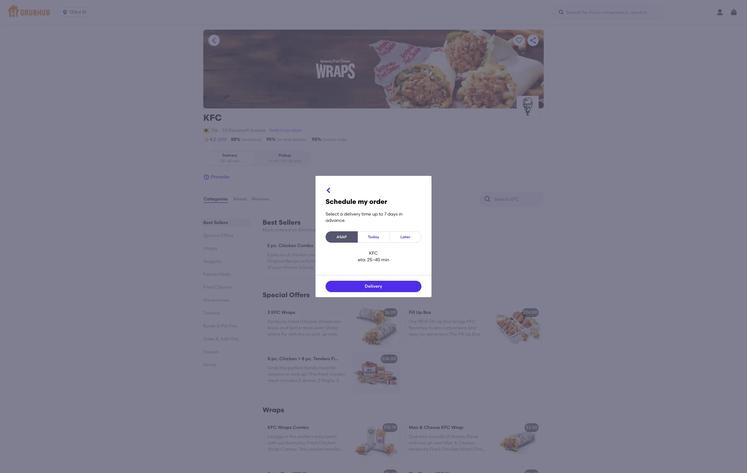 Task type: describe. For each thing, give the bounding box(es) containing it.
most
[[263, 228, 273, 233]]

mac & cheese kfc wrap image
[[494, 421, 542, 462]]

3 pieces of chicken available in original recipe or extra crispy,  1 side of your choice, biscuit, and a medium drink
[[267, 252, 347, 277]]

switch location button
[[269, 127, 302, 134]]

special inside tab
[[204, 233, 219, 239]]

correct order
[[323, 138, 348, 142]]

pc. right +
[[306, 357, 313, 362]]

1
[[334, 259, 336, 264]]

sides & add ons tab
[[204, 336, 248, 343]]

preorder
[[211, 174, 230, 180]]

sauces tab
[[204, 349, 248, 356]]

roosevelt
[[228, 128, 249, 133]]

pickup
[[279, 153, 291, 158]]

schedule
[[326, 198, 357, 206]]

days
[[388, 212, 398, 217]]

fried
[[204, 285, 214, 290]]

delivery for delivery 25–40 min
[[223, 153, 238, 158]]

kfc for kfc
[[204, 112, 222, 123]]

kfc for kfc wraps combo
[[268, 425, 277, 431]]

offers inside tab
[[220, 233, 233, 239]]

bowls & pot pies tab
[[204, 323, 248, 330]]

53
[[222, 128, 227, 133]]

pot
[[221, 324, 228, 329]]

medium
[[329, 265, 347, 270]]

nuggets
[[204, 259, 222, 264]]

8 pc. chicken + 8 pc. tenders fill up
[[268, 357, 345, 362]]

0 vertical spatial of
[[286, 252, 290, 258]]

a inside 3 pieces of chicken available in original recipe or extra crispy,  1 side of your choice, biscuit, and a medium drink
[[325, 265, 328, 270]]

grubhub
[[299, 228, 318, 233]]

your
[[273, 265, 282, 270]]

up
[[373, 212, 378, 217]]

Search KFC search field
[[494, 197, 542, 203]]

3 pc. chicken combo image
[[354, 238, 401, 279]]

min inside kfc eta: 25–40 min
[[382, 257, 390, 263]]

4.2
[[210, 137, 216, 142]]

tenders tab
[[204, 310, 248, 317]]

fill up box image
[[494, 306, 542, 347]]

family
[[204, 272, 218, 277]]

pc. for best sellers
[[271, 243, 278, 249]]

to
[[379, 212, 384, 217]]

and
[[316, 265, 324, 270]]

on
[[292, 228, 298, 233]]

family meals tab
[[204, 271, 248, 278]]

option group containing delivery 25–40 min
[[204, 151, 312, 167]]

share icon image
[[530, 37, 537, 44]]

1 horizontal spatial offers
[[289, 291, 310, 299]]

mac & cheese kfc wrap
[[409, 425, 464, 431]]

0 horizontal spatial time
[[284, 138, 292, 142]]

sandwiches
[[204, 298, 229, 303]]

3 pc. chicken combo
[[267, 243, 314, 249]]

pieces
[[271, 252, 285, 258]]

sellers for best sellers most ordered on grubhub
[[279, 219, 301, 227]]

in inside 3 pieces of chicken available in original recipe or extra crispy,  1 side of your choice, biscuit, and a medium drink
[[330, 252, 333, 258]]

good
[[242, 138, 252, 142]]

3 for 3 pieces of chicken available in original recipe or extra crispy,  1 side of your choice, biscuit, and a medium drink
[[267, 252, 270, 258]]

categories button
[[204, 188, 228, 211]]

fried chicken tab
[[204, 284, 248, 291]]

$36.00
[[382, 357, 397, 362]]

& for cheese
[[420, 425, 423, 431]]

drinks tab
[[204, 362, 248, 369]]

sides
[[204, 337, 215, 342]]

min inside delivery 25–40 min
[[233, 159, 240, 163]]

25–40 inside delivery 25–40 min
[[221, 159, 232, 163]]

1 vertical spatial up
[[339, 357, 345, 362]]

asap
[[337, 235, 347, 239]]

good food
[[242, 138, 262, 142]]

reviews
[[252, 197, 270, 202]]

ordered
[[274, 228, 291, 233]]

save this restaurant button
[[514, 35, 525, 46]]

drinks
[[204, 363, 217, 368]]

available
[[309, 252, 329, 258]]

1 vertical spatial tenders
[[314, 357, 331, 362]]

$3.60
[[526, 425, 538, 431]]

•
[[280, 159, 281, 163]]

a inside select a delivery time up to 7 days in advance.
[[340, 212, 343, 217]]

meals
[[219, 272, 231, 277]]

add
[[220, 337, 229, 342]]

mi
[[274, 159, 278, 163]]

sellers for best sellers
[[214, 220, 228, 226]]

family meals
[[204, 272, 231, 277]]

delivery for schedule my order
[[344, 212, 361, 217]]

123rd st button
[[58, 7, 93, 17]]

categories
[[204, 197, 228, 202]]

136 - 53 roosevelt avenue
[[211, 128, 266, 133]]

8 pc. chicken + 8 pc. tenders fill up image
[[353, 353, 400, 394]]

20–30
[[282, 159, 293, 163]]

schedule my order
[[326, 198, 388, 206]]

kfc wraps combo
[[268, 425, 309, 431]]

time inside select a delivery time up to 7 days in advance.
[[362, 212, 372, 217]]

bowls & pot pies
[[204, 324, 238, 329]]

best sellers
[[204, 220, 228, 226]]

later
[[401, 235, 411, 239]]

drink
[[267, 272, 278, 277]]

save this restaurant image
[[516, 37, 523, 44]]

cheese
[[424, 425, 441, 431]]

in inside select a delivery time up to 7 days in advance.
[[399, 212, 403, 217]]

switch location
[[269, 128, 302, 133]]

main navigation navigation
[[0, 0, 748, 25]]

88
[[231, 137, 237, 142]]

136
[[211, 128, 218, 133]]

delivery for 95
[[293, 138, 307, 142]]

correct
[[323, 138, 337, 142]]

$6.00
[[385, 310, 397, 316]]

select
[[326, 212, 339, 217]]

mac
[[409, 425, 419, 431]]

1 horizontal spatial order
[[370, 198, 388, 206]]

1 horizontal spatial fill
[[409, 310, 415, 316]]

123rd st
[[69, 9, 86, 15]]

pies
[[229, 324, 238, 329]]

best sellers tab
[[204, 220, 248, 226]]

1 vertical spatial combo
[[293, 425, 309, 431]]

& for add
[[216, 337, 219, 342]]

123rd
[[69, 9, 81, 15]]

chicken
[[291, 252, 308, 258]]

special offers inside tab
[[204, 233, 233, 239]]



Task type: vqa. For each thing, say whether or not it's contained in the screenshot.
A to the bottom
yes



Task type: locate. For each thing, give the bounding box(es) containing it.
sellers inside tab
[[214, 220, 228, 226]]

advance.
[[326, 218, 346, 223]]

delivery 25–40 min
[[221, 153, 240, 163]]

2
[[268, 310, 270, 316]]

asap button
[[326, 232, 358, 243]]

subscription pass image
[[204, 128, 210, 133]]

box
[[424, 310, 432, 316]]

switch
[[269, 128, 284, 133]]

eta:
[[358, 257, 367, 263]]

7
[[385, 212, 387, 217]]

wraps tab
[[204, 246, 248, 252]]

original
[[267, 259, 284, 264]]

8 right +
[[302, 357, 305, 362]]

0 horizontal spatial a
[[325, 265, 328, 270]]

$24.00
[[524, 310, 538, 316]]

time right on
[[284, 138, 292, 142]]

best for best sellers most ordered on grubhub
[[263, 219, 277, 227]]

ons
[[230, 337, 239, 342]]

25–40 up the preorder
[[221, 159, 232, 163]]

delivery button
[[326, 281, 422, 293]]

0 horizontal spatial special offers
[[204, 233, 233, 239]]

sellers inside best sellers most ordered on grubhub
[[279, 219, 301, 227]]

$12.35
[[384, 242, 397, 247]]

offers down the best sellers tab
[[220, 233, 233, 239]]

svg image inside preorder button
[[204, 174, 210, 181]]

special offers
[[204, 233, 233, 239], [263, 291, 310, 299]]

time left the up
[[362, 212, 372, 217]]

0 horizontal spatial best
[[204, 220, 213, 226]]

delivery inside select a delivery time up to 7 days in advance.
[[344, 212, 361, 217]]

0 horizontal spatial 8
[[268, 357, 271, 362]]

in
[[399, 212, 403, 217], [330, 252, 333, 258]]

delivery down location
[[293, 138, 307, 142]]

svg image inside 123rd st button
[[62, 9, 68, 15]]

3 for 3 pc. chicken combo
[[267, 243, 270, 249]]

order
[[338, 138, 348, 142], [370, 198, 388, 206]]

food
[[253, 138, 262, 142]]

1 horizontal spatial svg image
[[204, 174, 210, 181]]

search icon image
[[484, 196, 492, 203]]

& for pot
[[217, 324, 220, 329]]

1 8 from the left
[[268, 357, 271, 362]]

2 kfc wraps
[[268, 310, 296, 316]]

sandwiches tab
[[204, 297, 248, 304]]

0 vertical spatial order
[[338, 138, 348, 142]]

of up recipe
[[286, 252, 290, 258]]

1 vertical spatial time
[[362, 212, 372, 217]]

of up drink
[[267, 265, 272, 270]]

svg image inside main navigation navigation
[[731, 9, 738, 16]]

1 horizontal spatial delivery
[[365, 284, 383, 289]]

0 horizontal spatial special
[[204, 233, 219, 239]]

a up advance.
[[340, 212, 343, 217]]

0 vertical spatial chicken
[[279, 243, 297, 249]]

special offers tab
[[204, 233, 248, 239]]

1 vertical spatial 25–40
[[368, 257, 381, 263]]

1 vertical spatial order
[[370, 198, 388, 206]]

avenue
[[250, 128, 266, 133]]

min inside pickup 1.1 mi • 20–30 min
[[294, 159, 301, 163]]

fill
[[409, 310, 415, 316], [332, 357, 338, 362]]

1 horizontal spatial in
[[399, 212, 403, 217]]

0 vertical spatial time
[[284, 138, 292, 142]]

sides & add ons
[[204, 337, 239, 342]]

1 vertical spatial a
[[325, 265, 328, 270]]

0 vertical spatial svg image
[[731, 9, 738, 16]]

1 horizontal spatial time
[[362, 212, 372, 217]]

0 horizontal spatial order
[[338, 138, 348, 142]]

2 8 from the left
[[302, 357, 305, 362]]

up
[[416, 310, 423, 316], [339, 357, 345, 362]]

spicy slaw kfc wrap image
[[353, 468, 400, 474]]

1 horizontal spatial 25–40
[[368, 257, 381, 263]]

kfc eta: 25–40 min
[[358, 251, 390, 263]]

best up special offers tab
[[204, 220, 213, 226]]

best up most
[[263, 219, 277, 227]]

special offers up 2 kfc wraps
[[263, 291, 310, 299]]

3 down most
[[267, 243, 270, 249]]

& right mac
[[420, 425, 423, 431]]

3 inside 3 pieces of chicken available in original recipe or extra crispy,  1 side of your choice, biscuit, and a medium drink
[[267, 252, 270, 258]]

2 horizontal spatial svg image
[[559, 9, 565, 15]]

chicken inside tab
[[215, 285, 233, 290]]

1 vertical spatial special offers
[[263, 291, 310, 299]]

0 horizontal spatial 25–40
[[221, 159, 232, 163]]

2 kfc wraps image
[[353, 306, 400, 347]]

1 horizontal spatial a
[[340, 212, 343, 217]]

special up 2
[[263, 291, 288, 299]]

1 horizontal spatial best
[[263, 219, 277, 227]]

sellers up on
[[279, 219, 301, 227]]

3
[[267, 243, 270, 249], [267, 252, 270, 258]]

later button
[[390, 232, 422, 243]]

kfc wraps combo image
[[353, 421, 400, 462]]

1 vertical spatial of
[[267, 265, 272, 270]]

svg image for 123rd st
[[62, 9, 68, 15]]

recipe
[[285, 259, 300, 264]]

8 left +
[[268, 357, 271, 362]]

1 horizontal spatial up
[[416, 310, 423, 316]]

min down 88
[[233, 159, 240, 163]]

st
[[82, 9, 86, 15]]

the classic kfc wrap image
[[494, 468, 542, 474]]

tenders
[[204, 311, 220, 316], [314, 357, 331, 362]]

chicken up pieces
[[279, 243, 297, 249]]

min
[[233, 159, 240, 163], [294, 159, 301, 163], [382, 257, 390, 263]]

2 vertical spatial chicken
[[279, 357, 297, 362]]

1 vertical spatial special
[[263, 291, 288, 299]]

extra
[[307, 259, 318, 264]]

0 vertical spatial &
[[217, 324, 220, 329]]

1 horizontal spatial svg image
[[731, 9, 738, 16]]

min right 20–30
[[294, 159, 301, 163]]

3 left pieces
[[267, 252, 270, 258]]

tenders inside tab
[[204, 311, 220, 316]]

delivery down schedule my order
[[344, 212, 361, 217]]

pc. left +
[[272, 357, 278, 362]]

sellers up special offers tab
[[214, 220, 228, 226]]

chicken left +
[[279, 357, 297, 362]]

0 horizontal spatial in
[[330, 252, 333, 258]]

tenders up bowls
[[204, 311, 220, 316]]

1 horizontal spatial delivery
[[344, 212, 361, 217]]

0 horizontal spatial up
[[339, 357, 345, 362]]

wraps inside tab
[[204, 246, 217, 252]]

a down crispy,
[[325, 265, 328, 270]]

1 horizontal spatial sellers
[[279, 219, 301, 227]]

wrap
[[452, 425, 464, 431]]

reviews button
[[252, 188, 270, 211]]

0 vertical spatial tenders
[[204, 311, 220, 316]]

location
[[285, 128, 302, 133]]

8
[[268, 357, 271, 362], [302, 357, 305, 362]]

on
[[277, 138, 283, 142]]

2 horizontal spatial min
[[382, 257, 390, 263]]

1.1
[[269, 159, 273, 163]]

$10.19
[[384, 425, 397, 431]]

136 - 53 roosevelt avenue button
[[211, 127, 266, 134]]

tenders right +
[[314, 357, 331, 362]]

offers up 2 kfc wraps
[[289, 291, 310, 299]]

0 horizontal spatial svg image
[[325, 187, 333, 194]]

(100)
[[217, 137, 227, 142]]

delivery down 88
[[223, 153, 238, 158]]

order up to in the right of the page
[[370, 198, 388, 206]]

on time delivery
[[277, 138, 307, 142]]

0 horizontal spatial min
[[233, 159, 240, 163]]

special down best sellers
[[204, 233, 219, 239]]

0 horizontal spatial of
[[267, 265, 272, 270]]

pickup 1.1 mi • 20–30 min
[[269, 153, 301, 163]]

0 vertical spatial 25–40
[[221, 159, 232, 163]]

0 vertical spatial special
[[204, 233, 219, 239]]

fill up box
[[409, 310, 432, 316]]

0 vertical spatial a
[[340, 212, 343, 217]]

0 horizontal spatial delivery
[[223, 153, 238, 158]]

a
[[340, 212, 343, 217], [325, 265, 328, 270]]

combo
[[298, 243, 314, 249], [293, 425, 309, 431]]

0 vertical spatial in
[[399, 212, 403, 217]]

1 horizontal spatial tenders
[[314, 357, 331, 362]]

1 vertical spatial offers
[[289, 291, 310, 299]]

0 horizontal spatial sellers
[[214, 220, 228, 226]]

1 vertical spatial delivery
[[344, 212, 361, 217]]

best inside best sellers most ordered on grubhub
[[263, 219, 277, 227]]

& left add
[[216, 337, 219, 342]]

special offers down best sellers
[[204, 233, 233, 239]]

offers
[[220, 233, 233, 239], [289, 291, 310, 299]]

in right days
[[399, 212, 403, 217]]

& left pot
[[217, 324, 220, 329]]

about button
[[233, 188, 247, 211]]

best
[[263, 219, 277, 227], [204, 220, 213, 226]]

0 horizontal spatial svg image
[[62, 9, 68, 15]]

in up crispy,
[[330, 252, 333, 258]]

0 vertical spatial special offers
[[204, 233, 233, 239]]

1 vertical spatial delivery
[[365, 284, 383, 289]]

0 vertical spatial up
[[416, 310, 423, 316]]

0 vertical spatial 3
[[267, 243, 270, 249]]

star icon image
[[204, 137, 210, 143]]

svg image for preorder
[[204, 174, 210, 181]]

+
[[298, 357, 301, 362]]

svg image
[[731, 9, 738, 16], [325, 187, 333, 194]]

1 horizontal spatial special
[[263, 291, 288, 299]]

0 horizontal spatial offers
[[220, 233, 233, 239]]

delivery
[[223, 153, 238, 158], [365, 284, 383, 289]]

crispy,
[[319, 259, 333, 264]]

1 vertical spatial &
[[216, 337, 219, 342]]

1 vertical spatial in
[[330, 252, 333, 258]]

choice,
[[283, 265, 299, 270]]

bowls
[[204, 324, 216, 329]]

best sellers most ordered on grubhub
[[263, 219, 318, 233]]

svg image
[[62, 9, 68, 15], [559, 9, 565, 15], [204, 174, 210, 181]]

select a delivery time up to 7 days in advance.
[[326, 212, 403, 223]]

pc. for special offers
[[272, 357, 278, 362]]

caret left icon image
[[210, 37, 218, 44]]

0 horizontal spatial fill
[[332, 357, 338, 362]]

1 3 from the top
[[267, 243, 270, 249]]

0 vertical spatial fill
[[409, 310, 415, 316]]

0 vertical spatial delivery
[[223, 153, 238, 158]]

0 vertical spatial offers
[[220, 233, 233, 239]]

delivery inside 'button'
[[365, 284, 383, 289]]

chicken for special offers
[[279, 357, 297, 362]]

delivery
[[293, 138, 307, 142], [344, 212, 361, 217]]

1 vertical spatial svg image
[[325, 187, 333, 194]]

1 horizontal spatial of
[[286, 252, 290, 258]]

min down $12.35
[[382, 257, 390, 263]]

0 vertical spatial delivery
[[293, 138, 307, 142]]

sauces
[[204, 350, 219, 355]]

preorder button
[[204, 172, 230, 183]]

pc. up pieces
[[271, 243, 278, 249]]

chicken down meals
[[215, 285, 233, 290]]

2 3 from the top
[[267, 252, 270, 258]]

1 horizontal spatial 8
[[302, 357, 305, 362]]

biscuit,
[[300, 265, 315, 270]]

chicken for best sellers
[[279, 243, 297, 249]]

pc.
[[271, 243, 278, 249], [272, 357, 278, 362], [306, 357, 313, 362]]

1 horizontal spatial special offers
[[263, 291, 310, 299]]

option group
[[204, 151, 312, 167]]

order right "correct"
[[338, 138, 348, 142]]

today
[[368, 235, 380, 239]]

0 horizontal spatial delivery
[[293, 138, 307, 142]]

1 vertical spatial chicken
[[215, 285, 233, 290]]

kfc for kfc eta: 25–40 min
[[369, 251, 378, 256]]

kfc inside kfc eta: 25–40 min
[[369, 251, 378, 256]]

25–40 right the 'eta:'
[[368, 257, 381, 263]]

delivery for delivery
[[365, 284, 383, 289]]

kfc logo image
[[517, 96, 539, 118]]

25–40 inside kfc eta: 25–40 min
[[368, 257, 381, 263]]

or
[[301, 259, 306, 264]]

1 vertical spatial fill
[[332, 357, 338, 362]]

delivery inside delivery 25–40 min
[[223, 153, 238, 158]]

fried chicken
[[204, 285, 233, 290]]

90
[[312, 137, 317, 142]]

1 vertical spatial 3
[[267, 252, 270, 258]]

nuggets tab
[[204, 258, 248, 265]]

&
[[217, 324, 220, 329], [216, 337, 219, 342], [420, 425, 423, 431]]

0 vertical spatial combo
[[298, 243, 314, 249]]

special
[[204, 233, 219, 239], [263, 291, 288, 299]]

delivery down 3 pc. chicken combo image
[[365, 284, 383, 289]]

2 vertical spatial &
[[420, 425, 423, 431]]

1 horizontal spatial min
[[294, 159, 301, 163]]

best inside tab
[[204, 220, 213, 226]]

0 horizontal spatial tenders
[[204, 311, 220, 316]]

time
[[284, 138, 292, 142], [362, 212, 372, 217]]

best for best sellers
[[204, 220, 213, 226]]



